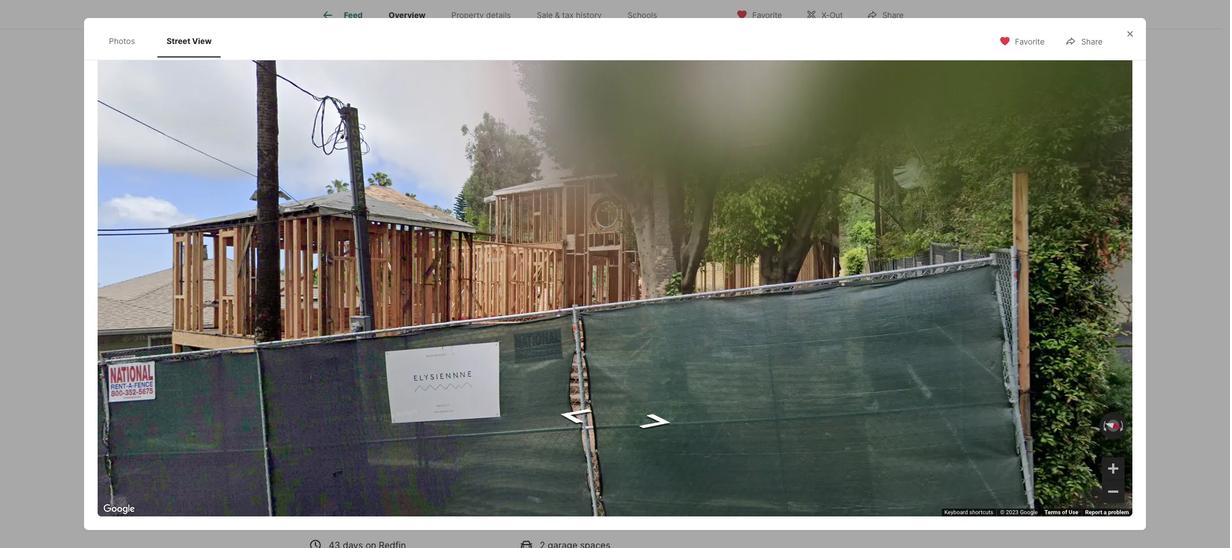 Task type: locate. For each thing, give the bounding box(es) containing it.
with up doors at the bottom left of the page
[[309, 495, 327, 506]]

oct for 25
[[757, 340, 772, 349]]

/mo
[[354, 380, 369, 389]]

1 horizontal spatial stunning
[[532, 468, 568, 479]]

1 horizontal spatial share button
[[1057, 30, 1113, 53]]

ceilings,
[[439, 495, 474, 506]]

(424) 356-0009
[[833, 479, 898, 489]]

with down that
[[342, 522, 360, 533]]

© 2023 google
[[1001, 510, 1039, 516]]

schedule tour next available: today at 4:30 pm
[[774, 437, 877, 457]]

2 horizontal spatial an
[[664, 468, 675, 479]]

street
[[167, 36, 190, 46], [343, 274, 366, 284]]

dialog
[[84, 18, 1147, 531]]

feed
[[344, 10, 363, 20]]

street inside tab
[[167, 36, 190, 46]]

gullo
[[659, 522, 681, 533]]

0 vertical spatial from
[[469, 481, 489, 493]]

0 horizontal spatial street view
[[167, 36, 212, 46]]

person
[[781, 405, 807, 412]]

oct 27 friday
[[857, 340, 882, 379]]

the up the miele
[[401, 522, 415, 533]]

2 oct from the left
[[807, 340, 822, 349]]

limestone down chateau at the left bottom
[[309, 481, 350, 493]]

of
[[577, 481, 586, 493], [1063, 510, 1068, 516], [390, 522, 398, 533]]

0 horizontal spatial share
[[883, 10, 904, 19]]

oct 25 wednesday
[[757, 340, 794, 379]]

active
[[364, 315, 392, 324]]

terms of use
[[1045, 510, 1079, 516]]

4,918
[[569, 361, 605, 377]]

1 vertical spatial imported
[[309, 536, 347, 547]]

is up flooring,
[[631, 481, 638, 493]]

1 vertical spatial limestone
[[574, 495, 616, 506]]

tab list
[[309, 0, 680, 29], [98, 25, 232, 57]]

0 horizontal spatial favorite
[[753, 10, 783, 19]]

oct inside oct 27 friday
[[857, 340, 872, 349]]

2 horizontal spatial oct
[[857, 340, 872, 349]]

as
[[659, 481, 669, 493]]

ca
[[450, 335, 462, 347]]

x-
[[822, 10, 830, 19]]

1 horizontal spatial oct
[[807, 340, 822, 349]]

an up as
[[664, 468, 675, 479]]

1 vertical spatial is
[[484, 522, 491, 533]]

oct inside oct 26 thursday
[[807, 340, 822, 349]]

5 beds
[[467, 361, 488, 390]]

0 vertical spatial share button
[[858, 3, 914, 26]]

26
[[807, 348, 833, 373]]

1 horizontal spatial street
[[343, 274, 366, 284]]

tab list containing photos
[[98, 25, 232, 57]]

& left tax
[[555, 10, 560, 20]]

1 oct from the left
[[757, 340, 772, 349]]

terms of use link
[[1045, 510, 1079, 516]]

at
[[843, 449, 849, 457]]

0 horizontal spatial the
[[401, 522, 415, 533]]

stunning up interior
[[532, 468, 568, 479]]

6 baths
[[515, 361, 540, 390]]

0 vertical spatial view
[[192, 36, 212, 46]]

0009
[[876, 479, 898, 489]]

1 horizontal spatial you
[[441, 468, 456, 479]]

of up italy,
[[390, 522, 398, 533]]

1 horizontal spatial imported
[[428, 481, 467, 493]]

thursday
[[807, 372, 838, 379]]

& down as
[[656, 495, 661, 506]]

use
[[1069, 510, 1079, 516]]

favorite for share
[[1016, 37, 1045, 46]]

1 vertical spatial from
[[350, 536, 369, 547]]

tab list for x-out
[[309, 0, 680, 29]]

1 vertical spatial favorite button
[[990, 30, 1055, 53]]

0 vertical spatial of
[[577, 481, 586, 493]]

1 horizontal spatial share
[[1082, 37, 1103, 46]]

0 vertical spatial home
[[378, 432, 413, 448]]

stunning down soaring
[[398, 508, 435, 520]]

& down outdoor
[[564, 522, 570, 533]]

0 vertical spatial is
[[631, 481, 638, 493]]

favorite for x-out
[[753, 10, 783, 19]]

oct for 26
[[807, 340, 822, 349]]

0 vertical spatial limestone
[[309, 481, 350, 493]]

0 horizontal spatial ,
[[387, 335, 390, 347]]

1549 n doheny dr, los angeles, ca 90069 image
[[309, 25, 733, 300], [737, 25, 914, 160], [737, 165, 914, 300]]

home down the courtyard at the bottom of the page
[[605, 481, 629, 493]]

tour left via
[[825, 405, 843, 412]]

None button
[[753, 336, 798, 385], [803, 337, 848, 384], [853, 337, 898, 384], [753, 336, 798, 385], [803, 337, 848, 384], [853, 337, 898, 384]]

is down backyard
[[484, 522, 491, 533]]

0 horizontal spatial share button
[[858, 3, 914, 26]]

1 vertical spatial street view
[[343, 274, 388, 284]]

miele
[[395, 536, 418, 547]]

tour with a redfin premier agent
[[746, 322, 890, 334]]

home
[[378, 432, 413, 448], [605, 481, 629, 493]]

active link
[[364, 315, 392, 324]]

limestone up dining
[[574, 495, 616, 506]]

1 horizontal spatial street view
[[343, 274, 388, 284]]

fountain
[[391, 481, 425, 493]]

2 vertical spatial an
[[610, 522, 621, 533]]

oct down redfin
[[807, 340, 822, 349]]

next
[[774, 449, 788, 457]]

1 vertical spatial the
[[401, 522, 415, 533]]

6
[[515, 361, 524, 377]]

impressive,
[[671, 481, 719, 493]]

sale & tax history tab
[[524, 2, 615, 29]]

tour
[[838, 437, 856, 448]]

0 horizontal spatial view
[[192, 36, 212, 46]]

0 vertical spatial share
[[883, 10, 904, 19]]

0 horizontal spatial oct
[[757, 340, 772, 349]]

0 horizontal spatial home
[[378, 432, 413, 448]]

keyboard shortcuts
[[945, 510, 994, 516]]

1 horizontal spatial of
[[577, 481, 586, 493]]

problem
[[1109, 510, 1130, 516]]

gravel
[[571, 468, 597, 479]]

home right this
[[378, 432, 413, 448]]

sale
[[537, 10, 553, 20]]

356-
[[857, 479, 876, 489]]

1549 n doheny dr , los angeles , ca 90069
[[309, 335, 493, 347]]

0 vertical spatial street view
[[167, 36, 212, 46]]

terrace
[[309, 522, 339, 533]]

you left are
[[441, 468, 456, 479]]

imported up ceilings,
[[428, 481, 467, 493]]

1 horizontal spatial favorite button
[[990, 30, 1055, 53]]

ask a question
[[757, 479, 814, 489]]

tour up 25
[[746, 322, 766, 334]]

1 vertical spatial view
[[368, 274, 388, 284]]

google image
[[101, 503, 138, 517]]

view
[[192, 36, 212, 46], [368, 274, 388, 284]]

chateau doheny: as you enter you are greeted by a stunning gravel courtyard with an antique limestone fire pit  &  fountain imported from france. the interior of the home is just as impressive, with dramatic spaces, soaring ceilings, venetian plaster walls, limestone flooring, &  french doors that open to a stunning  &  serene backyard with an outdoor dining area, pool, &  separate terrace with views of the city. he kitchen is designer quality  &  features an officine gullo range imported from italy, miele  &  wolf appliances, wine cooler  &  calcutta marble counter
[[309, 468, 719, 549]]

from down views
[[350, 536, 369, 547]]

1 horizontal spatial home
[[605, 481, 629, 493]]

video
[[857, 405, 876, 412]]

2 vertical spatial of
[[390, 522, 398, 533]]

baths
[[515, 379, 540, 390]]

1 horizontal spatial tab list
[[309, 0, 680, 29]]

tab list inside dialog
[[98, 25, 232, 57]]

$10,500,000 est. $76,514 /mo get pre-approved
[[309, 361, 440, 389]]

oct down agent
[[857, 340, 872, 349]]

0 horizontal spatial stunning
[[398, 508, 435, 520]]

of left use
[[1063, 510, 1068, 516]]

schools
[[628, 10, 658, 20]]

the down gravel
[[589, 481, 603, 493]]

0 horizontal spatial tab list
[[98, 25, 232, 57]]

oct
[[757, 340, 772, 349], [807, 340, 822, 349], [857, 340, 872, 349]]

agent
[[864, 322, 890, 334]]

, left los
[[387, 335, 390, 347]]

chat
[[877, 405, 894, 412]]

shortcuts
[[970, 510, 994, 516]]

chateau
[[309, 468, 344, 479]]

terms
[[1045, 510, 1061, 516]]

0 horizontal spatial is
[[484, 522, 491, 533]]

you up "fountain"
[[398, 468, 413, 479]]

schedule
[[795, 437, 836, 448]]

flooring,
[[618, 495, 653, 506]]

antique
[[677, 468, 709, 479]]

an up marble
[[610, 522, 621, 533]]

& down quality
[[552, 536, 558, 547]]

0 vertical spatial favorite
[[753, 10, 783, 19]]

0 horizontal spatial an
[[540, 508, 550, 520]]

street view inside button
[[343, 274, 388, 284]]

1 horizontal spatial limestone
[[574, 495, 616, 506]]

0 horizontal spatial favorite button
[[727, 3, 792, 26]]

stunning
[[532, 468, 568, 479], [398, 508, 435, 520]]

1 horizontal spatial view
[[368, 274, 388, 284]]

, left ca
[[444, 335, 447, 347]]

tab list for share
[[98, 25, 232, 57]]

ask a question link
[[757, 479, 814, 489]]

oct up wednesday
[[757, 340, 772, 349]]

outdoor
[[553, 508, 586, 520]]

0 vertical spatial street
[[167, 36, 190, 46]]

with up oct 25 wednesday on the right bottom
[[768, 322, 788, 334]]

of down gravel
[[577, 481, 586, 493]]

0 horizontal spatial street
[[167, 36, 190, 46]]

& inside tab
[[555, 10, 560, 20]]

1 vertical spatial street
[[343, 274, 366, 284]]

property details
[[452, 10, 511, 20]]

doheny
[[342, 335, 376, 347]]

an up quality
[[540, 508, 550, 520]]

list box
[[746, 396, 905, 421]]

doors
[[309, 508, 333, 520]]

tour left in
[[754, 405, 772, 412]]

1 horizontal spatial ,
[[444, 335, 447, 347]]

oct inside oct 25 wednesday
[[757, 340, 772, 349]]

approved
[[403, 380, 440, 389]]

tour for tour with a redfin premier agent
[[746, 322, 766, 334]]

0 horizontal spatial you
[[398, 468, 413, 479]]

1 vertical spatial favorite
[[1016, 37, 1045, 46]]

schools tab
[[615, 2, 671, 29]]

0 horizontal spatial of
[[390, 522, 398, 533]]

1 horizontal spatial the
[[589, 481, 603, 493]]

1 vertical spatial home
[[605, 481, 629, 493]]

0 vertical spatial favorite button
[[727, 3, 792, 26]]

imported down terrace
[[309, 536, 347, 547]]

spaces,
[[369, 495, 402, 506]]

0 horizontal spatial from
[[350, 536, 369, 547]]

about this home
[[309, 432, 413, 448]]

1 horizontal spatial favorite
[[1016, 37, 1045, 46]]

range
[[683, 522, 708, 533]]

1 horizontal spatial from
[[469, 481, 489, 493]]

3 oct from the left
[[857, 340, 872, 349]]

©
[[1001, 510, 1005, 516]]

cooler
[[523, 536, 550, 547]]

1 vertical spatial share
[[1082, 37, 1103, 46]]

street view button
[[318, 268, 397, 291]]

map entry image
[[645, 313, 720, 388]]

tab list containing feed
[[309, 0, 680, 29]]

from down greeted
[[469, 481, 489, 493]]

fire
[[352, 481, 366, 493]]

a right ask
[[774, 479, 778, 489]]

a right the report
[[1104, 510, 1107, 516]]

share button
[[858, 3, 914, 26], [1057, 30, 1113, 53]]

2 horizontal spatial of
[[1063, 510, 1068, 516]]

1 vertical spatial an
[[540, 508, 550, 520]]

photos tab
[[100, 27, 144, 55]]

appliances,
[[450, 536, 498, 547]]

los
[[392, 335, 408, 347]]

1 horizontal spatial an
[[610, 522, 621, 533]]



Task type: vqa. For each thing, say whether or not it's contained in the screenshot.
topmost street
yes



Task type: describe. For each thing, give the bounding box(es) containing it.
property
[[452, 10, 484, 20]]

0 vertical spatial the
[[589, 481, 603, 493]]

tax
[[563, 10, 574, 20]]

a left redfin
[[790, 322, 795, 334]]

out
[[830, 10, 843, 19]]

with down plaster
[[519, 508, 537, 520]]

designer
[[494, 522, 531, 533]]

greeted
[[475, 468, 508, 479]]

a right by
[[524, 468, 529, 479]]

23
[[857, 274, 867, 284]]

ask
[[757, 479, 772, 489]]

features
[[573, 522, 608, 533]]

that
[[336, 508, 353, 520]]

he
[[437, 522, 448, 533]]

wine
[[501, 536, 521, 547]]

about
[[309, 432, 348, 448]]

0 vertical spatial an
[[664, 468, 675, 479]]

plaster
[[516, 495, 545, 506]]

$76,514
[[325, 380, 354, 389]]

view inside street view tab
[[192, 36, 212, 46]]

& up he
[[437, 508, 443, 520]]

& up gullo
[[665, 508, 671, 520]]

sale & tax history
[[537, 10, 602, 20]]

favorite button for share
[[990, 30, 1055, 53]]

oct for 27
[[857, 340, 872, 349]]

street inside button
[[343, 274, 366, 284]]

street view inside tab
[[167, 36, 212, 46]]

question
[[780, 479, 814, 489]]

baths link
[[515, 379, 540, 390]]

get pre-approved link
[[371, 380, 440, 389]]

0 horizontal spatial limestone
[[309, 481, 350, 493]]

sq
[[569, 379, 581, 390]]

report a problem
[[1086, 510, 1130, 516]]

details
[[486, 10, 511, 20]]

5
[[467, 361, 475, 377]]

pit
[[369, 481, 380, 493]]

0 vertical spatial imported
[[428, 481, 467, 493]]

4:30
[[851, 449, 865, 457]]

home inside chateau doheny: as you enter you are greeted by a stunning gravel courtyard with an antique limestone fire pit  &  fountain imported from france. the interior of the home is just as impressive, with dramatic spaces, soaring ceilings, venetian plaster walls, limestone flooring, &  french doors that open to a stunning  &  serene backyard with an outdoor dining area, pool, &  separate terrace with views of the city. he kitchen is designer quality  &  features an officine gullo range imported from italy, miele  &  wolf appliances, wine cooler  &  calcutta marble counter
[[605, 481, 629, 493]]

enter
[[416, 468, 438, 479]]

with up just on the bottom of page
[[643, 468, 662, 479]]

in
[[773, 405, 780, 412]]

calcutta
[[561, 536, 597, 547]]

interior
[[545, 481, 575, 493]]

1 vertical spatial stunning
[[398, 508, 435, 520]]

x-out
[[822, 10, 843, 19]]

france.
[[491, 481, 523, 493]]

overview tab
[[376, 2, 439, 29]]

soaring
[[405, 495, 436, 506]]

wolf
[[428, 536, 447, 547]]

tour via video chat
[[825, 405, 894, 412]]

city.
[[417, 522, 435, 533]]

available:
[[790, 449, 820, 457]]

dr
[[378, 335, 387, 347]]

next image
[[891, 351, 909, 369]]

photos
[[109, 36, 135, 46]]

tour for tour in person
[[754, 405, 772, 412]]

view inside street view button
[[368, 274, 388, 284]]

1 , from the left
[[387, 335, 390, 347]]

friday
[[857, 372, 877, 379]]

x-out button
[[797, 3, 853, 26]]

french
[[664, 495, 693, 506]]

report a problem link
[[1086, 510, 1130, 516]]

est.
[[309, 380, 322, 389]]

1 you from the left
[[398, 468, 413, 479]]

share for bottommost share button
[[1082, 37, 1103, 46]]

serene
[[446, 508, 475, 520]]

dialog containing photos
[[84, 18, 1147, 531]]

overview
[[389, 10, 426, 20]]

photos
[[868, 274, 895, 284]]

share for the left share button
[[883, 10, 904, 19]]

by
[[511, 468, 521, 479]]

street view tab
[[158, 27, 221, 55]]

1 vertical spatial share button
[[1057, 30, 1113, 53]]

0 horizontal spatial imported
[[309, 536, 347, 547]]

get
[[371, 380, 385, 389]]

list box containing tour in person
[[746, 396, 905, 421]]

pm
[[867, 449, 877, 457]]

$10,500,000
[[309, 361, 392, 377]]

27
[[857, 348, 882, 373]]

oct 26 thursday
[[807, 340, 838, 379]]

1 horizontal spatial is
[[631, 481, 638, 493]]

2 , from the left
[[444, 335, 447, 347]]

& down city.
[[420, 536, 426, 547]]

beds
[[467, 379, 488, 390]]

tour in person
[[754, 405, 807, 412]]

officine
[[623, 522, 657, 533]]

history
[[576, 10, 602, 20]]

premier
[[828, 322, 862, 334]]

2 you from the left
[[441, 468, 456, 479]]

n
[[333, 335, 340, 347]]

favorite button for x-out
[[727, 3, 792, 26]]

today
[[822, 449, 841, 457]]

& right pit
[[382, 481, 388, 493]]

for sale - active
[[319, 315, 392, 324]]

via
[[844, 405, 855, 412]]

(424) 356-0009 link
[[833, 479, 898, 489]]

as
[[385, 468, 395, 479]]

for
[[319, 315, 334, 324]]

property details tab
[[439, 2, 524, 29]]

23 photos button
[[831, 268, 905, 291]]

1549
[[309, 335, 331, 347]]

tour for tour via video chat
[[825, 405, 843, 412]]

marble
[[599, 536, 629, 547]]

1 vertical spatial of
[[1063, 510, 1068, 516]]

ft
[[583, 379, 592, 390]]

this
[[351, 432, 375, 448]]

open
[[355, 508, 377, 520]]

separate
[[673, 508, 711, 520]]

a right to
[[390, 508, 395, 520]]

0 vertical spatial stunning
[[532, 468, 568, 479]]

report
[[1086, 510, 1103, 516]]



